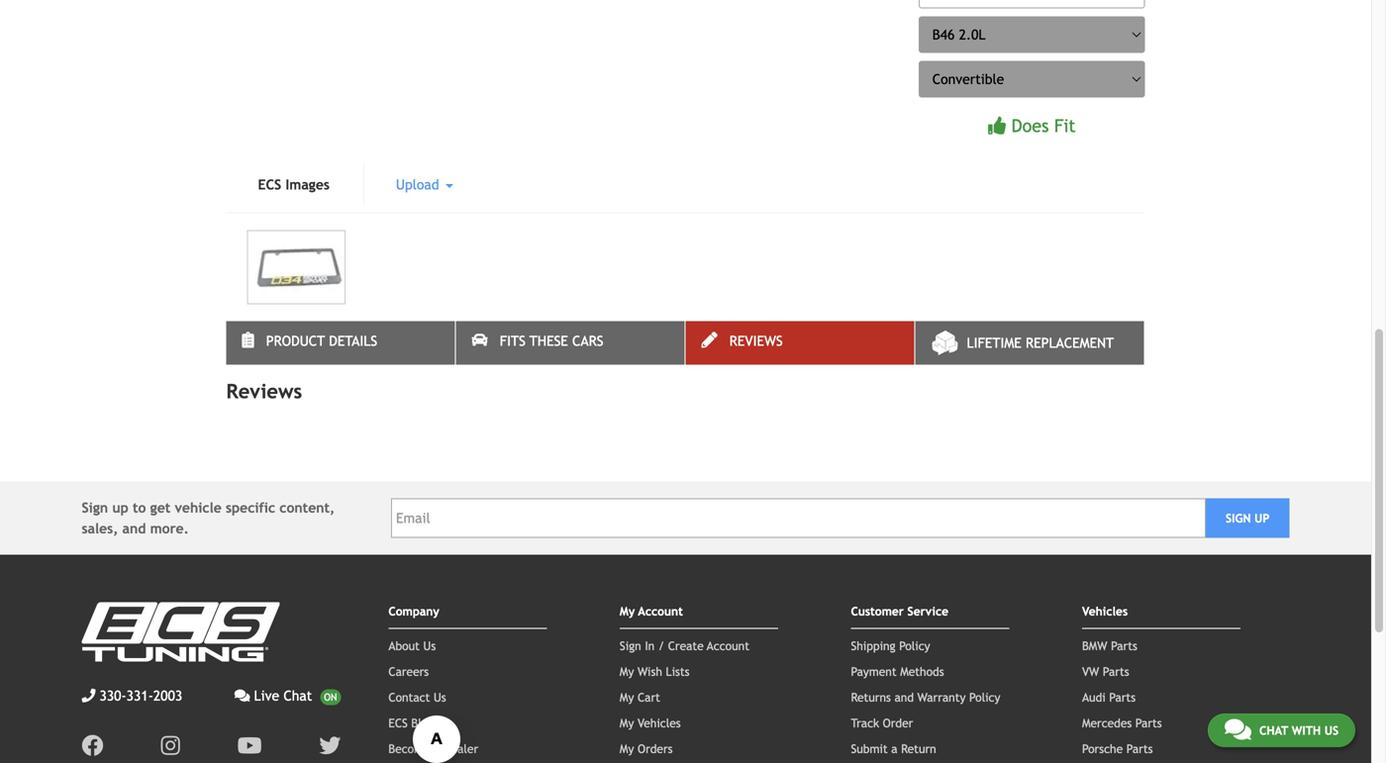 Task type: describe. For each thing, give the bounding box(es) containing it.
youtube logo image
[[237, 735, 262, 757]]

upload button
[[364, 165, 485, 204]]

my for my account
[[620, 604, 635, 618]]

us for about us
[[423, 639, 436, 653]]

mercedes
[[1082, 716, 1132, 730]]

contact us
[[389, 691, 446, 704]]

my account
[[620, 604, 683, 618]]

customer service
[[851, 604, 949, 618]]

payment
[[851, 665, 897, 679]]

live chat
[[254, 688, 312, 704]]

a for become
[[434, 742, 440, 756]]

comments image
[[234, 689, 250, 703]]

ecs for ecs blog
[[389, 716, 408, 730]]

lists
[[666, 665, 690, 679]]

with
[[1292, 724, 1321, 738]]

track order
[[851, 716, 913, 730]]

cars
[[572, 333, 604, 349]]

phone image
[[82, 689, 96, 703]]

product
[[266, 333, 325, 349]]

my vehicles
[[620, 716, 681, 730]]

my orders
[[620, 742, 673, 756]]

twitter logo image
[[319, 735, 341, 757]]

lifetime replacement link
[[915, 321, 1144, 365]]

chat with us
[[1259, 724, 1339, 738]]

dealer
[[444, 742, 478, 756]]

vw parts
[[1082, 665, 1129, 679]]

ecs blog
[[389, 716, 434, 730]]

does
[[1012, 116, 1049, 136]]

my wish lists
[[620, 665, 690, 679]]

does fit
[[1012, 116, 1076, 136]]

sign up to get vehicle specific content, sales, and more.
[[82, 500, 335, 537]]

about us link
[[389, 639, 436, 653]]

fits these cars link
[[456, 321, 685, 365]]

audi parts link
[[1082, 691, 1136, 704]]

upload
[[396, 177, 443, 193]]

cart
[[638, 691, 660, 704]]

0 horizontal spatial account
[[638, 604, 683, 618]]

instagram logo image
[[161, 735, 180, 757]]

returns and warranty policy link
[[851, 691, 1001, 704]]

customer
[[851, 604, 904, 618]]

my cart link
[[620, 691, 660, 704]]

specific
[[226, 500, 275, 516]]

sign in / create account link
[[620, 639, 750, 653]]

porsche parts link
[[1082, 742, 1153, 756]]

sign in / create account
[[620, 639, 750, 653]]

shipping
[[851, 639, 896, 653]]

order
[[883, 716, 913, 730]]

submit a return link
[[851, 742, 936, 756]]

live chat link
[[234, 686, 341, 706]]

330-331-2003
[[100, 688, 182, 704]]

product details
[[266, 333, 377, 349]]

1 horizontal spatial and
[[895, 691, 914, 704]]

fits
[[500, 333, 526, 349]]

vw parts link
[[1082, 665, 1129, 679]]

up for sign up
[[1255, 511, 1270, 525]]

track
[[851, 716, 879, 730]]

es#4020124 - 034-a03-0000 - 034 motorsport license plate frame  - fear no more, drive with ease and confidence with the 034motorsport license plate frame! - 034motorsport - audi bmw volkswagen mercedes benz mini porsche image
[[247, 230, 345, 304]]

warranty
[[918, 691, 966, 704]]

sign for sign up to get vehicle specific content, sales, and more.
[[82, 500, 108, 516]]

submit
[[851, 742, 888, 756]]

1 horizontal spatial reviews
[[730, 333, 783, 349]]

porsche parts
[[1082, 742, 1153, 756]]

product details link
[[226, 321, 455, 365]]

submit a return
[[851, 742, 936, 756]]

my vehicles link
[[620, 716, 681, 730]]

/
[[658, 639, 665, 653]]

about
[[389, 639, 420, 653]]

lifetime replacement
[[967, 335, 1114, 351]]

returns
[[851, 691, 891, 704]]

replacement
[[1026, 335, 1114, 351]]

audi parts
[[1082, 691, 1136, 704]]

reviews link
[[686, 321, 914, 365]]

us for contact us
[[434, 691, 446, 704]]

bmw
[[1082, 639, 1108, 653]]

careers link
[[389, 665, 429, 679]]

parts for porsche parts
[[1127, 742, 1153, 756]]

bmw parts
[[1082, 639, 1138, 653]]

1 vertical spatial account
[[707, 639, 750, 653]]



Task type: locate. For each thing, give the bounding box(es) containing it.
1 vertical spatial policy
[[969, 691, 1001, 704]]

fits these cars
[[500, 333, 604, 349]]

sign for sign up
[[1226, 511, 1251, 525]]

sales,
[[82, 521, 118, 537]]

5 my from the top
[[620, 742, 634, 756]]

lifetime
[[967, 335, 1022, 351]]

vehicles up orders
[[638, 716, 681, 730]]

my wish lists link
[[620, 665, 690, 679]]

0 horizontal spatial vehicles
[[638, 716, 681, 730]]

ecs left 'blog'
[[389, 716, 408, 730]]

ecs
[[258, 177, 281, 193], [389, 716, 408, 730]]

fit
[[1054, 116, 1076, 136]]

these
[[530, 333, 568, 349]]

1 vertical spatial vehicles
[[638, 716, 681, 730]]

0 vertical spatial policy
[[899, 639, 930, 653]]

parts right vw
[[1103, 665, 1129, 679]]

1 horizontal spatial account
[[707, 639, 750, 653]]

ecs tuning image
[[82, 603, 280, 662]]

chat inside 'link'
[[284, 688, 312, 704]]

content,
[[280, 500, 335, 516]]

1 vertical spatial us
[[434, 691, 446, 704]]

about us
[[389, 639, 436, 653]]

0 vertical spatial and
[[122, 521, 146, 537]]

vehicles
[[1082, 604, 1128, 618], [638, 716, 681, 730]]

2003
[[153, 688, 182, 704]]

thumbs up image
[[988, 117, 1006, 135]]

1 horizontal spatial up
[[1255, 511, 1270, 525]]

shipping policy link
[[851, 639, 930, 653]]

1 vertical spatial reviews
[[226, 380, 302, 403]]

parts for mercedes parts
[[1136, 716, 1162, 730]]

policy up methods
[[899, 639, 930, 653]]

my up my wish lists
[[620, 604, 635, 618]]

images
[[286, 177, 330, 193]]

0 horizontal spatial policy
[[899, 639, 930, 653]]

1 a from the left
[[434, 742, 440, 756]]

and up the order
[[895, 691, 914, 704]]

and
[[122, 521, 146, 537], [895, 691, 914, 704]]

1 horizontal spatial vehicles
[[1082, 604, 1128, 618]]

account up /
[[638, 604, 683, 618]]

1 vertical spatial chat
[[1259, 724, 1288, 738]]

in
[[645, 639, 655, 653]]

become a dealer link
[[389, 742, 478, 756]]

0 horizontal spatial a
[[434, 742, 440, 756]]

2 vertical spatial us
[[1325, 724, 1339, 738]]

payment methods
[[851, 665, 944, 679]]

0 vertical spatial chat
[[284, 688, 312, 704]]

0 vertical spatial vehicles
[[1082, 604, 1128, 618]]

1 horizontal spatial sign
[[620, 639, 641, 653]]

ecs left images
[[258, 177, 281, 193]]

get
[[150, 500, 171, 516]]

create
[[668, 639, 704, 653]]

up for sign up to get vehicle specific content, sales, and more.
[[112, 500, 129, 516]]

returns and warranty policy
[[851, 691, 1001, 704]]

porsche
[[1082, 742, 1123, 756]]

chat
[[284, 688, 312, 704], [1259, 724, 1288, 738]]

methods
[[900, 665, 944, 679]]

sign inside "sign up to get vehicle specific content, sales, and more."
[[82, 500, 108, 516]]

contact
[[389, 691, 430, 704]]

1 horizontal spatial policy
[[969, 691, 1001, 704]]

and inside "sign up to get vehicle specific content, sales, and more."
[[122, 521, 146, 537]]

us right about
[[423, 639, 436, 653]]

sign up button
[[1206, 499, 1290, 538]]

0 horizontal spatial and
[[122, 521, 146, 537]]

330-
[[100, 688, 126, 704]]

2 my from the top
[[620, 665, 634, 679]]

0 vertical spatial us
[[423, 639, 436, 653]]

0 horizontal spatial chat
[[284, 688, 312, 704]]

a for submit
[[891, 742, 898, 756]]

3 my from the top
[[620, 691, 634, 704]]

a left dealer on the left
[[434, 742, 440, 756]]

0 vertical spatial account
[[638, 604, 683, 618]]

0 horizontal spatial sign
[[82, 500, 108, 516]]

330-331-2003 link
[[82, 686, 182, 706]]

Email email field
[[391, 499, 1206, 538]]

live
[[254, 688, 279, 704]]

parts down mercedes parts
[[1127, 742, 1153, 756]]

up inside button
[[1255, 511, 1270, 525]]

sign inside button
[[1226, 511, 1251, 525]]

service
[[908, 604, 949, 618]]

wish
[[638, 665, 662, 679]]

my for my orders
[[620, 742, 634, 756]]

parts up porsche parts
[[1136, 716, 1162, 730]]

2 horizontal spatial sign
[[1226, 511, 1251, 525]]

to
[[133, 500, 146, 516]]

become
[[389, 742, 430, 756]]

careers
[[389, 665, 429, 679]]

0 horizontal spatial reviews
[[226, 380, 302, 403]]

and down to
[[122, 521, 146, 537]]

vw
[[1082, 665, 1099, 679]]

chat right live in the bottom of the page
[[284, 688, 312, 704]]

account
[[638, 604, 683, 618], [707, 639, 750, 653]]

parts
[[1111, 639, 1138, 653], [1103, 665, 1129, 679], [1109, 691, 1136, 704], [1136, 716, 1162, 730], [1127, 742, 1153, 756]]

company
[[389, 604, 439, 618]]

my for my wish lists
[[620, 665, 634, 679]]

shipping policy
[[851, 639, 930, 653]]

chat left with
[[1259, 724, 1288, 738]]

a left return
[[891, 742, 898, 756]]

0 horizontal spatial ecs
[[258, 177, 281, 193]]

0 vertical spatial ecs
[[258, 177, 281, 193]]

my orders link
[[620, 742, 673, 756]]

mercedes parts link
[[1082, 716, 1162, 730]]

ecs images link
[[226, 165, 361, 204]]

audi
[[1082, 691, 1106, 704]]

my for my cart
[[620, 691, 634, 704]]

up inside "sign up to get vehicle specific content, sales, and more."
[[112, 500, 129, 516]]

0 horizontal spatial up
[[112, 500, 129, 516]]

1 my from the top
[[620, 604, 635, 618]]

details
[[329, 333, 377, 349]]

comments image
[[1225, 718, 1252, 742]]

us
[[423, 639, 436, 653], [434, 691, 446, 704], [1325, 724, 1339, 738]]

my down my cart link
[[620, 716, 634, 730]]

2 a from the left
[[891, 742, 898, 756]]

1 horizontal spatial a
[[891, 742, 898, 756]]

4 my from the top
[[620, 716, 634, 730]]

contact us link
[[389, 691, 446, 704]]

1 vertical spatial ecs
[[389, 716, 408, 730]]

my cart
[[620, 691, 660, 704]]

ecs blog link
[[389, 716, 434, 730]]

my left wish
[[620, 665, 634, 679]]

vehicles up bmw parts
[[1082, 604, 1128, 618]]

my left orders
[[620, 742, 634, 756]]

parts for bmw parts
[[1111, 639, 1138, 653]]

1 horizontal spatial chat
[[1259, 724, 1288, 738]]

0 vertical spatial reviews
[[730, 333, 783, 349]]

become a dealer
[[389, 742, 478, 756]]

331-
[[126, 688, 153, 704]]

my for my vehicles
[[620, 716, 634, 730]]

ecs for ecs images
[[258, 177, 281, 193]]

us right with
[[1325, 724, 1339, 738]]

up
[[112, 500, 129, 516], [1255, 511, 1270, 525]]

sign for sign in / create account
[[620, 639, 641, 653]]

orders
[[638, 742, 673, 756]]

sign up
[[1226, 511, 1270, 525]]

my left cart
[[620, 691, 634, 704]]

return
[[901, 742, 936, 756]]

bmw parts link
[[1082, 639, 1138, 653]]

policy right warranty
[[969, 691, 1001, 704]]

payment methods link
[[851, 665, 944, 679]]

parts for vw parts
[[1103, 665, 1129, 679]]

more.
[[150, 521, 189, 537]]

parts for audi parts
[[1109, 691, 1136, 704]]

chat with us link
[[1208, 714, 1356, 748]]

ecs images
[[258, 177, 330, 193]]

blog
[[411, 716, 434, 730]]

facebook logo image
[[82, 735, 103, 757]]

account right create
[[707, 639, 750, 653]]

1 horizontal spatial ecs
[[389, 716, 408, 730]]

parts up mercedes parts
[[1109, 691, 1136, 704]]

vehicle
[[175, 500, 222, 516]]

1 vertical spatial and
[[895, 691, 914, 704]]

parts right bmw
[[1111, 639, 1138, 653]]

track order link
[[851, 716, 913, 730]]

us right 'contact'
[[434, 691, 446, 704]]



Task type: vqa. For each thing, say whether or not it's contained in the screenshot.
Returns And Warranty Policy link at the bottom right
yes



